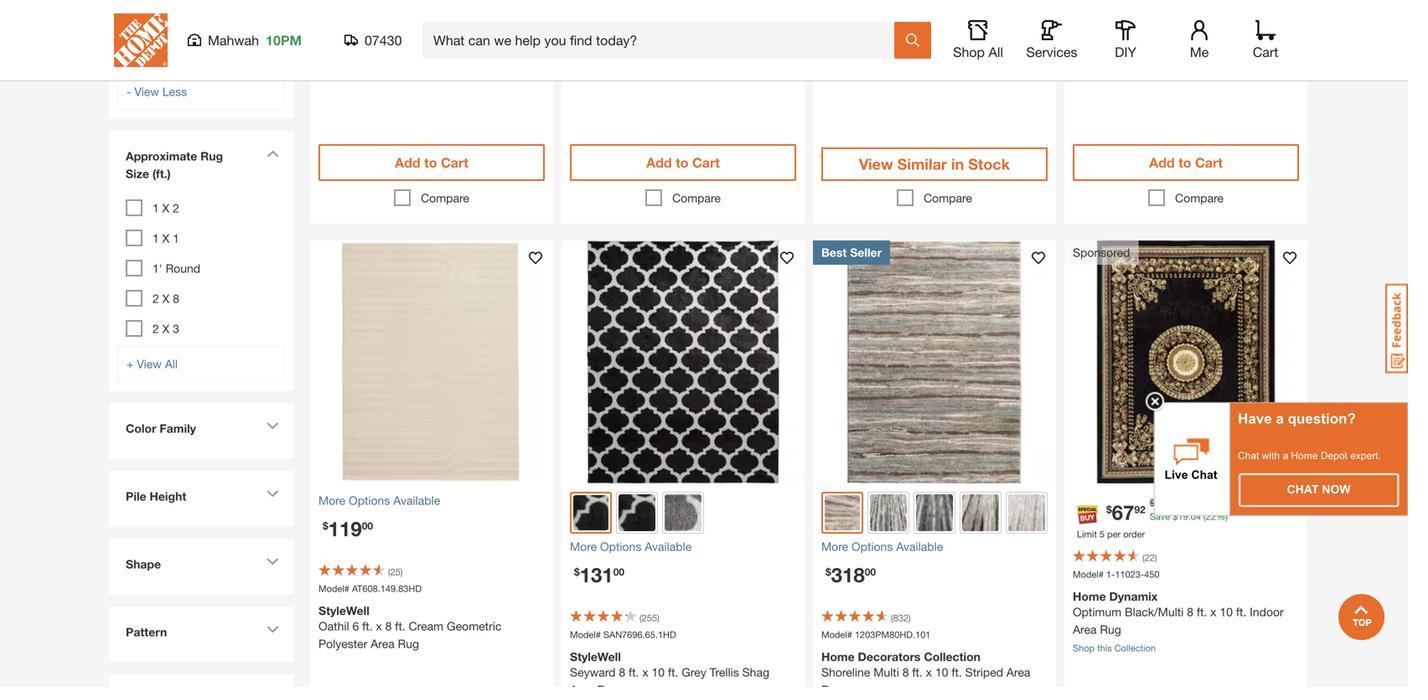 Task type: describe. For each thing, give the bounding box(es) containing it.
1203pm80hd.101
[[855, 630, 931, 641]]

striped
[[965, 666, 1003, 679]]

450
[[1144, 569, 1160, 580]]

multi
[[874, 666, 899, 679]]

add to cart for 1 nearby
[[395, 155, 468, 171]]

model# 1-11023-450
[[1073, 569, 1160, 580]]

4 in stock at mahwah
[[594, 22, 707, 36]]

diy
[[1115, 44, 1137, 60]]

oathil 6 ft. x 8 ft. cream geometric polyester area rug image
[[310, 241, 553, 484]]

pile
[[126, 490, 146, 503]]

( for 119
[[388, 567, 390, 578]]

$ for 119
[[323, 520, 328, 532]]

paramus link
[[405, 22, 452, 36]]

titanium image
[[665, 495, 702, 532]]

all inside button
[[989, 44, 1003, 60]]

save
[[1150, 511, 1170, 522]]

- view less link
[[117, 74, 285, 110]]

best
[[822, 246, 847, 260]]

1-
[[1106, 569, 1115, 580]]

add for 4 in stock
[[646, 155, 672, 171]]

per
[[1107, 529, 1121, 540]]

model# 1203pm80hd.101
[[822, 630, 931, 641]]

8 inside home dynamix optimum black/multi 8 ft. x 10 ft. indoor area rug shop this collection
[[1187, 605, 1194, 619]]

view for 1 x 2
[[137, 357, 162, 371]]

10 inside stylewell seyward 8 ft. x 10 ft. grey trellis shag area rug
[[652, 666, 665, 679]]

options for 131
[[600, 540, 642, 554]]

add to cart button for 1 nearby
[[319, 144, 545, 181]]

10 inside home dynamix optimum black/multi 8 ft. x 10 ft. indoor area rug shop this collection
[[1220, 605, 1233, 619]]

free ship to store
[[1097, 22, 1189, 36]]

1 available shipping image from the left
[[570, 46, 587, 63]]

caret icon image for family
[[267, 423, 279, 430]]

delivery down unavailable
[[845, 48, 887, 62]]

diy button
[[1099, 20, 1153, 60]]

10pm
[[266, 32, 302, 48]]

1 nearby at paramus | 9.3 mi away
[[343, 22, 524, 36]]

3
[[173, 322, 179, 336]]

$ 131 00
[[574, 563, 625, 587]]

pile height
[[126, 490, 186, 503]]

ft. right "6"
[[362, 620, 373, 633]]

caret icon image for height
[[267, 490, 279, 498]]

) for 131
[[657, 613, 659, 624]]

decorators
[[858, 650, 921, 664]]

( for 318
[[891, 613, 893, 624]]

$ for 131
[[574, 566, 580, 578]]

pattern link
[[117, 615, 285, 654]]

9.3
[[461, 22, 477, 36]]

1 horizontal spatial mahwah
[[662, 22, 707, 36]]

area inside home decorators collection shoreline multi 8 ft. x 10 ft. striped area rug
[[1007, 666, 1031, 679]]

255
[[642, 613, 657, 624]]

25
[[390, 567, 401, 578]]

2 x 3
[[153, 322, 179, 336]]

00 for 318
[[865, 566, 876, 578]]

view for $100 - $150
[[134, 85, 159, 99]]

home for home decorators collection shoreline multi 8 ft. x 10 ft. striped area rug
[[822, 650, 855, 664]]

$ 86 save $ 19 . 04 ( 22 %) limit 5 per order
[[1077, 498, 1228, 540]]

+
[[127, 357, 134, 371]]

ft. left cream
[[395, 620, 406, 633]]

at608.149.83hd
[[352, 584, 422, 594]]

collection inside home dynamix optimum black/multi 8 ft. x 10 ft. indoor area rug shop this collection
[[1115, 643, 1156, 654]]

( up 450
[[1143, 552, 1145, 563]]

1 at from the left
[[392, 22, 402, 36]]

me button
[[1173, 20, 1226, 60]]

shop all
[[953, 44, 1003, 60]]

chat
[[1238, 450, 1259, 461]]

me
[[1190, 44, 1209, 60]]

expert.
[[1351, 450, 1381, 461]]

$ 67 92
[[1107, 501, 1146, 524]]

%)
[[1216, 511, 1228, 522]]

model# san7696.65.1hd
[[570, 630, 676, 641]]

titanium/pure white image
[[619, 495, 656, 532]]

more for 318
[[822, 540, 848, 554]]

1 x 1
[[153, 231, 179, 245]]

x for 1
[[162, 231, 170, 245]]

x inside home decorators collection shoreline multi 8 ft. x 10 ft. striped area rug
[[926, 666, 932, 679]]

similar
[[898, 155, 947, 173]]

rug inside approximate rug size (ft.)
[[200, 149, 223, 163]]

depot
[[1321, 450, 1348, 461]]

92
[[1135, 504, 1146, 516]]

more for 131
[[570, 540, 597, 554]]

ft. left grey
[[668, 666, 679, 679]]

- for $150
[[182, 50, 187, 64]]

ivory/grey image
[[1008, 495, 1045, 532]]

rug for stylewell seyward 8 ft. x 10 ft. grey trellis shag area rug
[[597, 683, 619, 687]]

ft. left "indoor"
[[1236, 605, 1247, 619]]

2 vertical spatial -
[[127, 85, 131, 99]]

22 inside $ 86 save $ 19 . 04 ( 22 %) limit 5 per order
[[1206, 511, 1216, 522]]

model# at608.149.83hd
[[319, 584, 422, 594]]

shape link
[[117, 547, 285, 586]]

1 for 1 x 2
[[153, 201, 159, 215]]

x inside "stylewell oathil 6 ft. x 8 ft. cream geometric polyester area rug"
[[376, 620, 382, 633]]

trellis
[[710, 666, 739, 679]]

67
[[1112, 501, 1135, 524]]

2 at from the left
[[648, 22, 658, 36]]

have a question?
[[1238, 411, 1356, 427]]

|
[[455, 22, 457, 36]]

delivery down 'free'
[[1097, 44, 1139, 58]]

$ for 318
[[826, 566, 831, 578]]

shoreline multi 8 ft. x 10 ft. striped area rug image
[[813, 241, 1056, 484]]

pattern
[[126, 625, 167, 639]]

chat
[[1287, 483, 1319, 496]]

8 up 3
[[173, 292, 179, 306]]

.
[[1188, 511, 1191, 522]]

ship
[[1124, 22, 1146, 36]]

brown/ivory image
[[962, 495, 999, 532]]

07430
[[365, 32, 402, 48]]

rug inside home decorators collection shoreline multi 8 ft. x 10 ft. striped area rug
[[822, 683, 843, 687]]

1' round
[[153, 262, 200, 275]]

0 horizontal spatial all
[[165, 357, 178, 371]]

11023-
[[1115, 569, 1144, 580]]

feedback link image
[[1386, 283, 1408, 374]]

) for 119
[[401, 567, 403, 578]]

size
[[126, 167, 149, 181]]

now
[[1322, 483, 1351, 496]]

add for 1 nearby
[[395, 155, 421, 171]]

2 x 8 link
[[153, 292, 179, 306]]

00 for 119
[[362, 520, 373, 532]]

8 inside home decorators collection shoreline multi 8 ft. x 10 ft. striped area rug
[[903, 666, 909, 679]]

1 up 1' round link
[[173, 231, 179, 245]]

19
[[1178, 511, 1188, 522]]

2 available shipping image from the left
[[1073, 46, 1090, 63]]

indoor
[[1250, 605, 1284, 619]]

4
[[594, 22, 601, 36]]

- view less
[[127, 85, 187, 99]]

ft. right multi
[[912, 666, 923, 679]]

model# for 119
[[319, 584, 349, 594]]

home dynamix optimum black/multi 8 ft. x 10 ft. indoor area rug shop this collection
[[1073, 590, 1284, 654]]

cart for 4 in stock add to cart button
[[692, 155, 720, 171]]

2 x 3 link
[[153, 322, 179, 336]]

cart link
[[1247, 20, 1284, 60]]

options for 318
[[852, 540, 893, 554]]

this
[[1097, 643, 1112, 654]]

have
[[1238, 411, 1272, 427]]

3 add to cart button from the left
[[1073, 144, 1299, 181]]

+ view all
[[127, 357, 178, 371]]

chat now
[[1287, 483, 1351, 496]]

grey image
[[573, 495, 609, 531]]

1 x 2 link
[[153, 201, 179, 215]]

model# for 318
[[822, 630, 852, 641]]

area for stylewell oathil 6 ft. x 8 ft. cream geometric polyester area rug
[[371, 637, 395, 651]]

4 compare from the left
[[1175, 191, 1224, 205]]

ft. right black/multi
[[1197, 605, 1207, 619]]

$150 - $200
[[153, 50, 216, 64]]

07430 button
[[345, 32, 402, 49]]



Task type: vqa. For each thing, say whether or not it's contained in the screenshot.
"MODEL#"
yes



Task type: locate. For each thing, give the bounding box(es) containing it.
rug inside home dynamix optimum black/multi 8 ft. x 10 ft. indoor area rug shop this collection
[[1100, 623, 1121, 637]]

more options available link
[[319, 492, 545, 510], [570, 538, 796, 556], [822, 538, 1048, 556]]

0 vertical spatial $150
[[190, 20, 216, 34]]

x for 8
[[162, 292, 170, 306]]

0 horizontal spatial 10
[[652, 666, 665, 679]]

mahwah up $200
[[208, 32, 259, 48]]

0 vertical spatial shop
[[953, 44, 985, 60]]

00 for 131
[[613, 566, 625, 578]]

rug up shop this collection link
[[1100, 623, 1121, 637]]

4 caret icon image from the top
[[267, 558, 279, 566]]

blue/multi image
[[916, 495, 953, 532]]

2 for 2 x 8
[[153, 292, 159, 306]]

more up the 318
[[822, 540, 848, 554]]

0 horizontal spatial add
[[395, 155, 421, 171]]

delivery
[[343, 44, 385, 58], [594, 44, 636, 58], [1097, 44, 1139, 58], [845, 48, 887, 62]]

x up "1 x 1" link
[[162, 201, 170, 215]]

limited stock for pickup image
[[822, 8, 837, 22], [822, 50, 837, 64]]

0 vertical spatial 2
[[173, 201, 179, 215]]

) up 1203pm80hd.101 at the right
[[909, 613, 911, 624]]

$150
[[190, 20, 216, 34], [153, 50, 179, 64]]

1 vertical spatial 22
[[1145, 552, 1155, 563]]

caret icon image inside color family link
[[267, 423, 279, 430]]

2 up "1 x 1" link
[[173, 201, 179, 215]]

( right 04
[[1204, 511, 1206, 522]]

1 x 2
[[153, 201, 179, 215]]

area inside "stylewell oathil 6 ft. x 8 ft. cream geometric polyester area rug"
[[371, 637, 395, 651]]

0 horizontal spatial stylewell
[[319, 604, 370, 618]]

22 right 04
[[1206, 511, 1216, 522]]

all left the services
[[989, 44, 1003, 60]]

1 vertical spatial limited stock for pickup image
[[822, 50, 837, 64]]

more options available for 131
[[570, 540, 692, 554]]

x up 2 x 3 link
[[162, 292, 170, 306]]

collection right "this"
[[1115, 643, 1156, 654]]

rug down shoreline
[[822, 683, 843, 687]]

x for 3
[[162, 322, 170, 336]]

home up shoreline
[[822, 650, 855, 664]]

color family link
[[117, 412, 285, 450]]

3 x from the top
[[162, 292, 170, 306]]

all down 3
[[165, 357, 178, 371]]

2 x 8
[[153, 292, 179, 306]]

10 left striped
[[935, 666, 948, 679]]

delivery down nearby
[[343, 44, 385, 58]]

view left less at the top left of page
[[134, 85, 159, 99]]

2 horizontal spatial add to cart button
[[1073, 144, 1299, 181]]

1 horizontal spatial 22
[[1206, 511, 1216, 522]]

color family
[[126, 422, 196, 436]]

dynamix
[[1110, 590, 1158, 604]]

0 vertical spatial view
[[134, 85, 159, 99]]

1 x from the top
[[162, 201, 170, 215]]

1 vertical spatial home
[[1073, 590, 1106, 604]]

(ft.)
[[152, 167, 171, 181]]

2 add to cart from the left
[[646, 155, 720, 171]]

caret icon image inside pattern link
[[267, 626, 279, 634]]

cart
[[1253, 44, 1279, 60], [441, 155, 468, 171], [692, 155, 720, 171], [1195, 155, 1223, 171]]

1 add to cart from the left
[[395, 155, 468, 171]]

oathil
[[319, 620, 349, 633]]

3 compare from the left
[[924, 191, 972, 205]]

What can we help you find today? search field
[[433, 23, 894, 58]]

model# up shoreline
[[822, 630, 852, 641]]

ft. down san7696.65.1hd
[[629, 666, 639, 679]]

1
[[343, 22, 349, 36], [153, 201, 159, 215], [153, 231, 159, 245], [173, 231, 179, 245]]

2 horizontal spatial more options available
[[822, 540, 943, 554]]

2 add to cart button from the left
[[570, 144, 796, 181]]

stock
[[617, 22, 645, 36]]

1 vertical spatial all
[[165, 357, 178, 371]]

area inside stylewell seyward 8 ft. x 10 ft. grey trellis shag area rug
[[570, 683, 594, 687]]

1 caret icon image from the top
[[267, 150, 279, 158]]

) up 450
[[1155, 552, 1157, 563]]

in left stock
[[951, 155, 964, 173]]

home inside home decorators collection shoreline multi 8 ft. x 10 ft. striped area rug
[[822, 650, 855, 664]]

2 x from the top
[[162, 231, 170, 245]]

1 horizontal spatial all
[[989, 44, 1003, 60]]

8 right "6"
[[385, 620, 392, 633]]

0 horizontal spatial $150
[[153, 50, 179, 64]]

paramus
[[405, 22, 452, 36]]

at right nearby
[[392, 22, 402, 36]]

mahwah 10pm
[[208, 32, 302, 48]]

1' round link
[[153, 262, 200, 275]]

available for 131
[[645, 540, 692, 554]]

area down the seyward
[[570, 683, 594, 687]]

0 horizontal spatial shop
[[953, 44, 985, 60]]

0 horizontal spatial in
[[604, 22, 613, 36]]

1 horizontal spatial in
[[951, 155, 964, 173]]

stylewell inside stylewell seyward 8 ft. x 10 ft. grey trellis shag area rug
[[570, 650, 621, 664]]

seyward 8 ft. x 10 ft. grey trellis shag area rug image
[[562, 241, 805, 484]]

limit
[[1077, 529, 1097, 540]]

1 up "1 x 1" link
[[153, 201, 159, 215]]

rug inside "stylewell oathil 6 ft. x 8 ft. cream geometric polyester area rug"
[[398, 637, 419, 651]]

1 horizontal spatial at
[[648, 22, 658, 36]]

x for 2
[[162, 201, 170, 215]]

more up 119
[[319, 494, 346, 508]]

( 255 )
[[640, 613, 659, 624]]

add to cart button for 4 in stock
[[570, 144, 796, 181]]

00 down titanium/pure white image
[[613, 566, 625, 578]]

a right have
[[1276, 411, 1284, 427]]

stylewell seyward 8 ft. x 10 ft. grey trellis shag area rug
[[570, 650, 770, 687]]

1 horizontal spatial 10
[[935, 666, 948, 679]]

available down titanium image
[[645, 540, 692, 554]]

x down san7696.65.1hd
[[642, 666, 649, 679]]

cart for 1 nearby add to cart button
[[441, 155, 468, 171]]

6
[[352, 620, 359, 633]]

more options available for 318
[[822, 540, 943, 554]]

+ view all link
[[117, 346, 285, 382]]

more options available link for 131
[[570, 538, 796, 556]]

1 limited stock for pickup image from the top
[[822, 8, 837, 22]]

ft. left striped
[[952, 666, 962, 679]]

318
[[831, 563, 865, 587]]

5
[[1100, 529, 1105, 540]]

area down optimum
[[1073, 623, 1097, 637]]

home for home dynamix optimum black/multi 8 ft. x 10 ft. indoor area rug shop this collection
[[1073, 590, 1106, 604]]

home up optimum
[[1073, 590, 1106, 604]]

nearby
[[353, 22, 389, 36]]

area for home dynamix optimum black/multi 8 ft. x 10 ft. indoor area rug shop this collection
[[1073, 623, 1097, 637]]

view
[[134, 85, 159, 99], [859, 155, 893, 173], [137, 357, 162, 371]]

sponsored
[[1073, 246, 1130, 260]]

0 vertical spatial all
[[989, 44, 1003, 60]]

22 up 450
[[1145, 552, 1155, 563]]

more options available down grey/multi image at the bottom
[[822, 540, 943, 554]]

8 right the seyward
[[619, 666, 625, 679]]

0 horizontal spatial 22
[[1145, 552, 1155, 563]]

1 vertical spatial $150
[[153, 50, 179, 64]]

1 vertical spatial a
[[1283, 450, 1289, 461]]

1 horizontal spatial add
[[646, 155, 672, 171]]

0 horizontal spatial more options available link
[[319, 492, 545, 510]]

2 down 1'
[[153, 292, 159, 306]]

caret icon image inside the 'approximate rug size (ft.)' link
[[267, 150, 279, 158]]

1 horizontal spatial options
[[600, 540, 642, 554]]

1 horizontal spatial stylewell
[[570, 650, 621, 664]]

1 horizontal spatial more options available link
[[570, 538, 796, 556]]

x inside stylewell seyward 8 ft. x 10 ft. grey trellis shag area rug
[[642, 666, 649, 679]]

a
[[1276, 411, 1284, 427], [1283, 450, 1289, 461]]

view left similar
[[859, 155, 893, 173]]

to
[[1149, 22, 1159, 36], [424, 155, 437, 171], [676, 155, 689, 171], [1179, 155, 1192, 171]]

2 horizontal spatial add to cart
[[1149, 155, 1223, 171]]

$ down multi image
[[826, 566, 831, 578]]

3 add from the left
[[1149, 155, 1175, 171]]

1 horizontal spatial shop
[[1073, 643, 1095, 654]]

5 caret icon image from the top
[[267, 626, 279, 634]]

2 for 2 x 3
[[153, 322, 159, 336]]

0 vertical spatial home
[[1291, 450, 1318, 461]]

2 caret icon image from the top
[[267, 423, 279, 430]]

mahwah right the stock
[[662, 22, 707, 36]]

( up at608.149.83hd
[[388, 567, 390, 578]]

options up $ 318 00 on the right of page
[[852, 540, 893, 554]]

available for 318
[[896, 540, 943, 554]]

1 add from the left
[[395, 155, 421, 171]]

unavailable
[[845, 25, 906, 39]]

2 horizontal spatial add
[[1149, 155, 1175, 171]]

1 add to cart button from the left
[[319, 144, 545, 181]]

stock
[[968, 155, 1010, 173]]

shop left "this"
[[1073, 643, 1095, 654]]

chat now link
[[1240, 474, 1398, 506]]

options
[[349, 494, 390, 508], [600, 540, 642, 554], [852, 540, 893, 554]]

seyward
[[570, 666, 616, 679]]

x down 1 x 2 link
[[162, 231, 170, 245]]

1 vertical spatial view
[[859, 155, 893, 173]]

1 horizontal spatial more options available
[[570, 540, 692, 554]]

rug inside stylewell seyward 8 ft. x 10 ft. grey trellis shag area rug
[[597, 683, 619, 687]]

0 horizontal spatial mahwah
[[208, 32, 259, 48]]

00 inside $ 131 00
[[613, 566, 625, 578]]

black/multi
[[1125, 605, 1184, 619]]

8 right black/multi
[[1187, 605, 1194, 619]]

2 vertical spatial 2
[[153, 322, 159, 336]]

shag
[[742, 666, 770, 679]]

2 left 3
[[153, 322, 159, 336]]

1 horizontal spatial available shipping image
[[1073, 46, 1090, 63]]

shop inside shop all button
[[953, 44, 985, 60]]

approximate rug size (ft.) link
[[117, 139, 285, 195]]

1 for 1 nearby at paramus | 9.3 mi away
[[343, 22, 349, 36]]

stylewell up oathil
[[319, 604, 370, 618]]

x inside home dynamix optimum black/multi 8 ft. x 10 ft. indoor area rug shop this collection
[[1211, 605, 1217, 619]]

2 limited stock for pickup image from the top
[[822, 50, 837, 64]]

more options available down titanium/pure white image
[[570, 540, 692, 554]]

0 horizontal spatial add to cart
[[395, 155, 468, 171]]

1 x 1 link
[[153, 231, 179, 245]]

cart for 3rd add to cart button from left
[[1195, 155, 1223, 171]]

less
[[162, 85, 187, 99]]

options up the $ 119 00
[[349, 494, 390, 508]]

3 caret icon image from the top
[[267, 490, 279, 498]]

0 horizontal spatial collection
[[924, 650, 981, 664]]

3 add to cart from the left
[[1149, 155, 1223, 171]]

119
[[328, 517, 362, 541]]

approximate
[[126, 149, 197, 163]]

caret icon image for rug
[[267, 150, 279, 158]]

$ inside $ 131 00
[[574, 566, 580, 578]]

shop inside home dynamix optimum black/multi 8 ft. x 10 ft. indoor area rug shop this collection
[[1073, 643, 1095, 654]]

a right with at the right of the page
[[1283, 450, 1289, 461]]

stylewell for 119
[[319, 604, 370, 618]]

0 horizontal spatial options
[[349, 494, 390, 508]]

0 vertical spatial -
[[182, 20, 187, 34]]

1 vertical spatial stylewell
[[570, 650, 621, 664]]

1 vertical spatial -
[[182, 50, 187, 64]]

approximate rug size (ft.)
[[126, 149, 223, 181]]

22
[[1206, 511, 1216, 522], [1145, 552, 1155, 563]]

more options available link down titanium image
[[570, 538, 796, 556]]

area inside home dynamix optimum black/multi 8 ft. x 10 ft. indoor area rug shop this collection
[[1073, 623, 1097, 637]]

$150 down $100
[[153, 50, 179, 64]]

x right multi
[[926, 666, 932, 679]]

height
[[150, 490, 186, 503]]

$ 318 00
[[826, 563, 876, 587]]

stylewell oathil 6 ft. x 8 ft. cream geometric polyester area rug
[[319, 604, 502, 651]]

view right the +
[[137, 357, 162, 371]]

$200
[[190, 50, 216, 64]]

grey/multi image
[[870, 495, 907, 532]]

all
[[989, 44, 1003, 60], [165, 357, 178, 371]]

away
[[496, 22, 524, 36]]

1 vertical spatial 2
[[153, 292, 159, 306]]

0 vertical spatial limited stock for pickup image
[[822, 8, 837, 22]]

2 horizontal spatial 00
[[865, 566, 876, 578]]

more options available link up "25"
[[319, 492, 545, 510]]

10 left grey
[[652, 666, 665, 679]]

home left depot
[[1291, 450, 1318, 461]]

2 horizontal spatial more
[[822, 540, 848, 554]]

stylewell inside "stylewell oathil 6 ft. x 8 ft. cream geometric polyester area rug"
[[319, 604, 370, 618]]

1 up 1'
[[153, 231, 159, 245]]

collection up striped
[[924, 650, 981, 664]]

1'
[[153, 262, 162, 275]]

more options available
[[319, 494, 440, 508], [570, 540, 692, 554], [822, 540, 943, 554]]

- left less at the top left of page
[[127, 85, 131, 99]]

1 vertical spatial in
[[951, 155, 964, 173]]

2 horizontal spatial available
[[896, 540, 943, 554]]

1 horizontal spatial collection
[[1115, 643, 1156, 654]]

8
[[173, 292, 179, 306], [1187, 605, 1194, 619], [385, 620, 392, 633], [619, 666, 625, 679], [903, 666, 909, 679]]

00 inside the $ 119 00
[[362, 520, 373, 532]]

rug for stylewell oathil 6 ft. x 8 ft. cream geometric polyester area rug
[[398, 637, 419, 651]]

$ inside $ 67 92
[[1107, 504, 1112, 516]]

chat with a home depot expert.
[[1238, 450, 1381, 461]]

04
[[1191, 511, 1201, 522]]

2 add from the left
[[646, 155, 672, 171]]

( inside $ 86 save $ 19 . 04 ( 22 %) limit 5 per order
[[1204, 511, 1206, 522]]

$ inside the $ 119 00
[[323, 520, 328, 532]]

caret icon image inside pile height "link"
[[267, 490, 279, 498]]

10 left "indoor"
[[1220, 605, 1233, 619]]

$ left .
[[1173, 511, 1178, 522]]

round
[[166, 262, 200, 275]]

more options available up the $ 119 00
[[319, 494, 440, 508]]

stylewell for 131
[[570, 650, 621, 664]]

the home depot logo image
[[114, 13, 168, 67]]

$ up 'per' on the bottom right of page
[[1107, 504, 1112, 516]]

$ for 67
[[1107, 504, 1112, 516]]

2 vertical spatial home
[[822, 650, 855, 664]]

$150 up $200
[[190, 20, 216, 34]]

86
[[1155, 498, 1165, 508]]

$100 - $150 link
[[153, 20, 216, 34]]

at right the stock
[[648, 22, 658, 36]]

1 horizontal spatial more
[[570, 540, 597, 554]]

seller
[[850, 246, 882, 260]]

2 compare from the left
[[672, 191, 721, 205]]

2 vertical spatial view
[[137, 357, 162, 371]]

more options available link for 318
[[822, 538, 1048, 556]]

question?
[[1288, 411, 1356, 427]]

rug down the seyward
[[597, 683, 619, 687]]

0 vertical spatial in
[[604, 22, 613, 36]]

cream
[[409, 620, 444, 633]]

area for stylewell seyward 8 ft. x 10 ft. grey trellis shag area rug
[[570, 683, 594, 687]]

$ for 86
[[1150, 498, 1155, 508]]

home decorators collection shoreline multi 8 ft. x 10 ft. striped area rug
[[822, 650, 1031, 687]]

more up the 131
[[570, 540, 597, 554]]

home inside home dynamix optimum black/multi 8 ft. x 10 ft. indoor area rug shop this collection
[[1073, 590, 1106, 604]]

00 inside $ 318 00
[[865, 566, 876, 578]]

0 horizontal spatial at
[[392, 22, 402, 36]]

1 horizontal spatial home
[[1073, 590, 1106, 604]]

model# for 131
[[570, 630, 601, 641]]

1 for 1 x 1
[[153, 231, 159, 245]]

8 inside "stylewell oathil 6 ft. x 8 ft. cream geometric polyester area rug"
[[385, 620, 392, 633]]

131
[[580, 563, 613, 587]]

0 horizontal spatial add to cart button
[[319, 144, 545, 181]]

with
[[1262, 450, 1280, 461]]

1 horizontal spatial add to cart button
[[570, 144, 796, 181]]

x left "indoor"
[[1211, 605, 1217, 619]]

0 horizontal spatial home
[[822, 650, 855, 664]]

more options available link down blue/multi image
[[822, 538, 1048, 556]]

caret icon image inside shape link
[[267, 558, 279, 566]]

1 compare from the left
[[421, 191, 469, 205]]

$100 - $150
[[153, 20, 216, 34]]

add to cart for 4 in stock
[[646, 155, 720, 171]]

0 horizontal spatial 00
[[362, 520, 373, 532]]

model# up oathil
[[319, 584, 349, 594]]

0 horizontal spatial available shipping image
[[570, 46, 587, 63]]

2 horizontal spatial options
[[852, 540, 893, 554]]

collection inside home decorators collection shoreline multi 8 ft. x 10 ft. striped area rug
[[924, 650, 981, 664]]

10 inside home decorators collection shoreline multi 8 ft. x 10 ft. striped area rug
[[935, 666, 948, 679]]

( for 131
[[640, 613, 642, 624]]

options up $ 131 00
[[600, 540, 642, 554]]

$ right "92"
[[1150, 498, 1155, 508]]

00 down grey/multi image at the bottom
[[865, 566, 876, 578]]

stylewell
[[319, 604, 370, 618], [570, 650, 621, 664]]

available up ( 25 )
[[393, 494, 440, 508]]

caret icon image
[[267, 150, 279, 158], [267, 423, 279, 430], [267, 490, 279, 498], [267, 558, 279, 566], [267, 626, 279, 634]]

1 horizontal spatial 00
[[613, 566, 625, 578]]

832
[[893, 613, 909, 624]]

best seller
[[822, 246, 882, 260]]

delivery down the stock
[[594, 44, 636, 58]]

available down blue/multi image
[[896, 540, 943, 554]]

model#
[[1073, 569, 1104, 580], [319, 584, 349, 594], [570, 630, 601, 641], [822, 630, 852, 641]]

rug for home dynamix optimum black/multi 8 ft. x 10 ft. indoor area rug shop this collection
[[1100, 623, 1121, 637]]

( 25 )
[[388, 567, 403, 578]]

(
[[1204, 511, 1206, 522], [1143, 552, 1145, 563], [388, 567, 390, 578], [640, 613, 642, 624], [891, 613, 893, 624]]

1 horizontal spatial $150
[[190, 20, 216, 34]]

0 horizontal spatial available
[[393, 494, 440, 508]]

4 x from the top
[[162, 322, 170, 336]]

- left $200
[[182, 50, 187, 64]]

) for 318
[[909, 613, 911, 624]]

2 horizontal spatial 10
[[1220, 605, 1233, 619]]

1 horizontal spatial available
[[645, 540, 692, 554]]

stylewell up the seyward
[[570, 650, 621, 664]]

- for $100
[[182, 20, 187, 34]]

add to cart button
[[319, 144, 545, 181], [570, 144, 796, 181], [1073, 144, 1299, 181]]

x right "6"
[[376, 620, 382, 633]]

0 horizontal spatial more options available
[[319, 494, 440, 508]]

0 vertical spatial stylewell
[[319, 604, 370, 618]]

collection
[[1115, 643, 1156, 654], [924, 650, 981, 664]]

8 inside stylewell seyward 8 ft. x 10 ft. grey trellis shag area rug
[[619, 666, 625, 679]]

multi image
[[825, 495, 860, 531]]

1 vertical spatial shop
[[1073, 643, 1095, 654]]

2 horizontal spatial home
[[1291, 450, 1318, 461]]

0 vertical spatial a
[[1276, 411, 1284, 427]]

0 horizontal spatial more
[[319, 494, 346, 508]]

2 horizontal spatial more options available link
[[822, 538, 1048, 556]]

shop left the services
[[953, 44, 985, 60]]

1 horizontal spatial add to cart
[[646, 155, 720, 171]]

0 vertical spatial 22
[[1206, 511, 1216, 522]]

optimum black/multi 8 ft. x 10 ft. indoor area rug image
[[1065, 241, 1308, 484]]

x
[[162, 201, 170, 215], [162, 231, 170, 245], [162, 292, 170, 306], [162, 322, 170, 336]]

$ inside $ 318 00
[[826, 566, 831, 578]]

$ down grey image
[[574, 566, 580, 578]]

store
[[1163, 22, 1189, 36]]

) up san7696.65.1hd
[[657, 613, 659, 624]]

geometric
[[447, 620, 502, 633]]

$100
[[153, 20, 179, 34]]

- right $100
[[182, 20, 187, 34]]

) up at608.149.83hd
[[401, 567, 403, 578]]

services
[[1026, 44, 1078, 60]]

view similar in stock link
[[822, 148, 1048, 181]]

in right 4
[[604, 22, 613, 36]]

add
[[395, 155, 421, 171], [646, 155, 672, 171], [1149, 155, 1175, 171]]

available shipping image
[[570, 46, 587, 63], [1073, 46, 1090, 63]]

rug right approximate
[[200, 149, 223, 163]]

model# left 1-
[[1073, 569, 1104, 580]]

x left 3
[[162, 322, 170, 336]]



